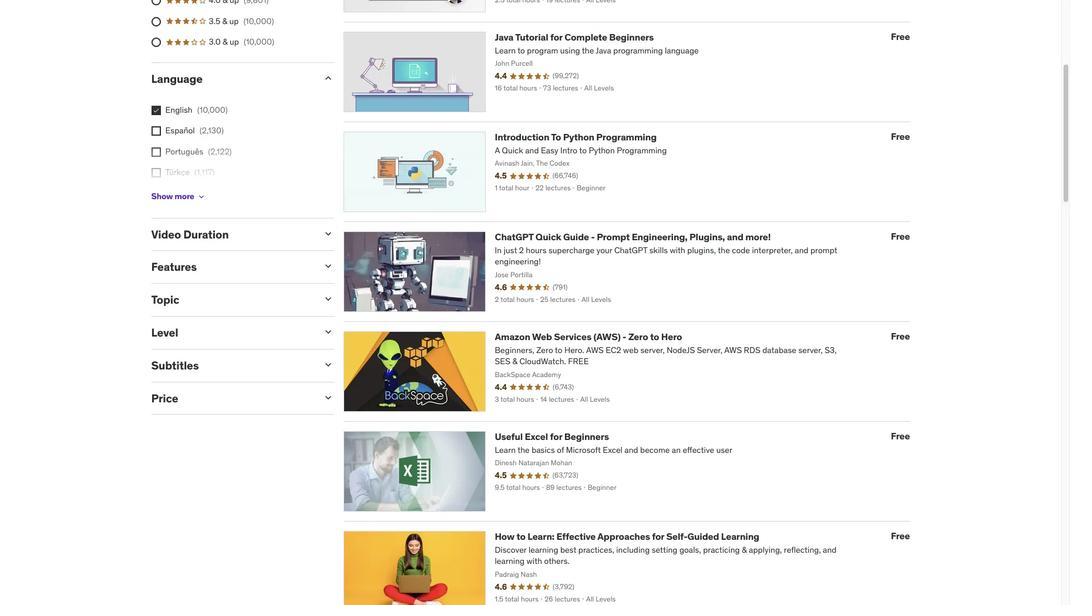 Task type: describe. For each thing, give the bounding box(es) containing it.
introduction to python programming
[[495, 131, 657, 143]]

price
[[151, 391, 178, 405]]

(10,000) for 3.5 & up (10,000)
[[244, 16, 274, 26]]

(1,117)
[[195, 167, 215, 178]]

video duration button
[[151, 227, 313, 241]]

useful
[[495, 431, 523, 442]]

(10,000) for 3.0 & up (10,000)
[[244, 37, 274, 47]]

chatgpt
[[495, 231, 534, 243]]

chatgpt quick guide - prompt engineering, plugins, and more! link
[[495, 231, 771, 243]]

up for 3.0 & up
[[230, 37, 239, 47]]

português
[[165, 146, 204, 157]]

(2,122)
[[208, 146, 232, 157]]

price button
[[151, 391, 313, 405]]

level button
[[151, 326, 313, 340]]

free for java tutorial for complete beginners
[[892, 30, 911, 42]]

2 vertical spatial (10,000)
[[197, 104, 228, 115]]

show
[[151, 191, 173, 202]]

features button
[[151, 260, 313, 274]]

introduction
[[495, 131, 550, 143]]

3.0 & up (10,000)
[[209, 37, 274, 47]]

free for amazon web services (aws) - zero to hero
[[892, 330, 911, 342]]

prompt
[[597, 231, 630, 243]]

and
[[728, 231, 744, 243]]

chatgpt quick guide - prompt engineering, plugins, and more!
[[495, 231, 771, 243]]

up for 3.5 & up
[[230, 16, 239, 26]]

language button
[[151, 72, 313, 86]]

tutorial
[[516, 31, 549, 43]]

subtitles button
[[151, 358, 313, 372]]

0 horizontal spatial beginners
[[565, 431, 609, 442]]

plugins,
[[690, 231, 726, 243]]

how to learn: effective approaches for self-guided learning
[[495, 531, 760, 542]]

subtitles
[[151, 358, 199, 372]]

duration
[[183, 227, 229, 241]]

small image for price
[[322, 392, 334, 404]]

small image for video duration
[[322, 228, 334, 240]]

learn:
[[528, 531, 555, 542]]

amazon web services (aws) - zero to hero
[[495, 331, 683, 342]]

python
[[564, 131, 595, 143]]

xsmall image for english
[[151, 106, 161, 115]]

guided
[[688, 531, 720, 542]]

for for beginners
[[550, 431, 563, 442]]

excel
[[525, 431, 548, 442]]

(2,130)
[[200, 125, 224, 136]]

türkçe
[[165, 167, 190, 178]]

quick
[[536, 231, 562, 243]]

topic
[[151, 293, 179, 307]]

topic button
[[151, 293, 313, 307]]

effective
[[557, 531, 596, 542]]

zero
[[629, 331, 649, 342]]

0 vertical spatial beginners
[[610, 31, 654, 43]]

amazon web services (aws) - zero to hero link
[[495, 331, 683, 342]]

to
[[551, 131, 562, 143]]

java tutorial for complete beginners
[[495, 31, 654, 43]]

xsmall image for español
[[151, 126, 161, 136]]

hero
[[662, 331, 683, 342]]

how
[[495, 531, 515, 542]]

free for chatgpt quick guide - prompt engineering, plugins, and more!
[[892, 230, 911, 242]]

useful excel for beginners
[[495, 431, 609, 442]]



Task type: vqa. For each thing, say whether or not it's contained in the screenshot.
top 'AND'
no



Task type: locate. For each thing, give the bounding box(es) containing it.
0 vertical spatial for
[[551, 31, 563, 43]]

beginners
[[610, 31, 654, 43], [565, 431, 609, 442]]

4 xsmall image from the top
[[151, 168, 161, 178]]

java tutorial for complete beginners link
[[495, 31, 654, 43]]

1 horizontal spatial to
[[651, 331, 660, 342]]

0 vertical spatial small image
[[322, 228, 334, 240]]

language
[[151, 72, 203, 86]]

xsmall image
[[151, 106, 161, 115], [151, 126, 161, 136], [151, 147, 161, 157], [151, 168, 161, 178]]

to
[[651, 331, 660, 342], [517, 531, 526, 542]]

approaches
[[598, 531, 651, 542]]

amazon
[[495, 331, 531, 342]]

xsmall image left português
[[151, 147, 161, 157]]

2 vertical spatial small image
[[322, 359, 334, 371]]

1 horizontal spatial -
[[623, 331, 627, 342]]

3.5
[[209, 16, 221, 26]]

3 xsmall image from the top
[[151, 147, 161, 157]]

&
[[222, 16, 228, 26], [223, 37, 228, 47]]

español
[[165, 125, 195, 136]]

1 vertical spatial small image
[[322, 261, 334, 272]]

xsmall image
[[197, 192, 206, 201]]

1 vertical spatial to
[[517, 531, 526, 542]]

features
[[151, 260, 197, 274]]

programming
[[597, 131, 657, 143]]

for
[[551, 31, 563, 43], [550, 431, 563, 442], [653, 531, 665, 542]]

how to learn: effective approaches for self-guided learning link
[[495, 531, 760, 542]]

1 vertical spatial beginners
[[565, 431, 609, 442]]

english (10,000)
[[165, 104, 228, 115]]

6 free from the top
[[892, 530, 911, 542]]

5 free from the top
[[892, 430, 911, 442]]

video duration
[[151, 227, 229, 241]]

español (2,130)
[[165, 125, 224, 136]]

1 vertical spatial up
[[230, 37, 239, 47]]

1 vertical spatial for
[[550, 431, 563, 442]]

level
[[151, 326, 178, 340]]

-
[[592, 231, 595, 243], [623, 331, 627, 342]]

0 vertical spatial &
[[222, 16, 228, 26]]

1 vertical spatial &
[[223, 37, 228, 47]]

small image
[[322, 228, 334, 240], [322, 261, 334, 272], [322, 359, 334, 371]]

xsmall image left english on the left of page
[[151, 106, 161, 115]]

complete
[[565, 31, 608, 43]]

beginners right complete
[[610, 31, 654, 43]]

java
[[495, 31, 514, 43]]

2 vertical spatial for
[[653, 531, 665, 542]]

show more
[[151, 191, 194, 202]]

free
[[892, 30, 911, 42], [892, 130, 911, 142], [892, 230, 911, 242], [892, 330, 911, 342], [892, 430, 911, 442], [892, 530, 911, 542]]

beginners right excel
[[565, 431, 609, 442]]

xsmall image left español at the left top of page
[[151, 126, 161, 136]]

for right the tutorial
[[551, 31, 563, 43]]

xsmall image for türkçe
[[151, 168, 161, 178]]

web
[[532, 331, 552, 342]]

1 small image from the top
[[322, 72, 334, 84]]

show more button
[[151, 185, 206, 208]]

1 horizontal spatial beginners
[[610, 31, 654, 43]]

small image for level
[[322, 326, 334, 338]]

0 horizontal spatial to
[[517, 531, 526, 542]]

0 vertical spatial (10,000)
[[244, 16, 274, 26]]

português (2,122)
[[165, 146, 232, 157]]

& for 3.0
[[223, 37, 228, 47]]

1 free from the top
[[892, 30, 911, 42]]

to right "zero"
[[651, 331, 660, 342]]

up right 3.0
[[230, 37, 239, 47]]

small image for subtitles
[[322, 359, 334, 371]]

free for introduction to python programming
[[892, 130, 911, 142]]

0 vertical spatial to
[[651, 331, 660, 342]]

services
[[554, 331, 592, 342]]

(10,000) down 3.5 & up (10,000)
[[244, 37, 274, 47]]

0 vertical spatial -
[[592, 231, 595, 243]]

(aws)
[[594, 331, 621, 342]]

- right "guide"
[[592, 231, 595, 243]]

up
[[230, 16, 239, 26], [230, 37, 239, 47]]

2 xsmall image from the top
[[151, 126, 161, 136]]

introduction to python programming link
[[495, 131, 657, 143]]

2 free from the top
[[892, 130, 911, 142]]

more
[[175, 191, 194, 202]]

4 free from the top
[[892, 330, 911, 342]]

(10,000) up (2,130)
[[197, 104, 228, 115]]

up right the 3.5
[[230, 16, 239, 26]]

3.5 & up (10,000)
[[209, 16, 274, 26]]

0 vertical spatial up
[[230, 16, 239, 26]]

engineering,
[[632, 231, 688, 243]]

3 free from the top
[[892, 230, 911, 242]]

3 small image from the top
[[322, 359, 334, 371]]

small image for topic
[[322, 293, 334, 305]]

learning
[[722, 531, 760, 542]]

& for 3.5
[[222, 16, 228, 26]]

english
[[165, 104, 193, 115]]

3 small image from the top
[[322, 326, 334, 338]]

small image
[[322, 72, 334, 84], [322, 293, 334, 305], [322, 326, 334, 338], [322, 392, 334, 404]]

small image for features
[[322, 261, 334, 272]]

1 xsmall image from the top
[[151, 106, 161, 115]]

more!
[[746, 231, 771, 243]]

self-
[[667, 531, 688, 542]]

- left "zero"
[[623, 331, 627, 342]]

2 small image from the top
[[322, 261, 334, 272]]

for for complete
[[551, 31, 563, 43]]

(10,000)
[[244, 16, 274, 26], [244, 37, 274, 47], [197, 104, 228, 115]]

(10,000) up 3.0 & up (10,000)
[[244, 16, 274, 26]]

& right 3.0
[[223, 37, 228, 47]]

1 vertical spatial -
[[623, 331, 627, 342]]

xsmall image for português
[[151, 147, 161, 157]]

1 vertical spatial (10,000)
[[244, 37, 274, 47]]

free for how to learn: effective approaches for self-guided learning
[[892, 530, 911, 542]]

for right excel
[[550, 431, 563, 442]]

3.0
[[209, 37, 221, 47]]

1 small image from the top
[[322, 228, 334, 240]]

0 horizontal spatial -
[[592, 231, 595, 243]]

& right the 3.5
[[222, 16, 228, 26]]

video
[[151, 227, 181, 241]]

useful excel for beginners link
[[495, 431, 609, 442]]

for left self-
[[653, 531, 665, 542]]

to right how on the bottom left of page
[[517, 531, 526, 542]]

4 small image from the top
[[322, 392, 334, 404]]

small image for language
[[322, 72, 334, 84]]

日本語
[[165, 188, 190, 199]]

free for useful excel for beginners
[[892, 430, 911, 442]]

türkçe (1,117)
[[165, 167, 215, 178]]

2 small image from the top
[[322, 293, 334, 305]]

guide
[[564, 231, 590, 243]]

xsmall image left türkçe
[[151, 168, 161, 178]]



